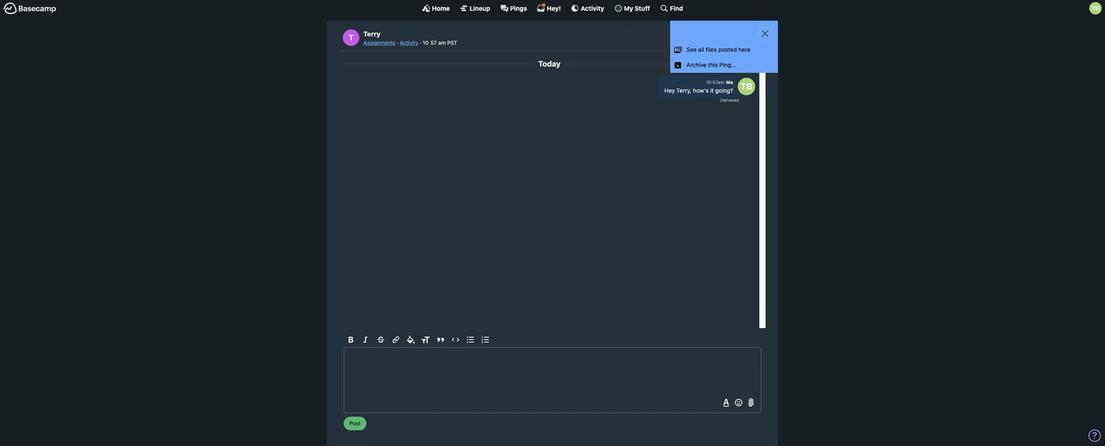 Task type: describe. For each thing, give the bounding box(es) containing it.
hey! button
[[537, 3, 561, 12]]

archive this ping…
[[687, 61, 736, 68]]

terry assignments · activity · 10 57 am pst
[[364, 30, 457, 46]]

0 horizontal spatial tim burton image
[[738, 78, 755, 95]]

0 horizontal spatial activity link
[[400, 40, 418, 46]]

see all files posted here
[[687, 46, 750, 53]]

pst
[[447, 40, 457, 46]]

see all files posted here link
[[670, 42, 778, 58]]

hey
[[664, 87, 675, 94]]

2 · from the left
[[420, 40, 421, 46]]

find button
[[660, 4, 683, 12]]

lineup
[[470, 4, 490, 12]]

57
[[431, 40, 437, 46]]

pings
[[510, 4, 527, 12]]

10:57am link
[[706, 80, 725, 85]]

terry image
[[343, 29, 359, 46]]

today
[[538, 59, 561, 68]]

stuff
[[635, 4, 650, 12]]

activity inside main element
[[581, 4, 604, 12]]

posted
[[718, 46, 737, 53]]

10
[[423, 40, 429, 46]]

this
[[708, 61, 718, 68]]

activity inside terry assignments · activity · 10 57 am pst
[[400, 40, 418, 46]]

how's
[[693, 87, 709, 94]]

10:57am hey terry, how's it going?
[[664, 80, 733, 94]]

files
[[706, 46, 717, 53]]

all
[[698, 46, 704, 53]]

lineup link
[[460, 4, 490, 12]]

home link
[[422, 4, 450, 12]]

my stuff
[[624, 4, 650, 12]]

main element
[[0, 0, 1105, 16]]



Task type: vqa. For each thing, say whether or not it's contained in the screenshot.
a
no



Task type: locate. For each thing, give the bounding box(es) containing it.
assignments
[[364, 40, 395, 46]]

going?
[[715, 87, 733, 94]]

my
[[624, 4, 633, 12]]

1 horizontal spatial activity link
[[571, 4, 604, 12]]

activity link left the 10
[[400, 40, 418, 46]]

activity left the 10
[[400, 40, 418, 46]]

terry,
[[677, 87, 692, 94]]

None text field
[[344, 348, 762, 414]]

1 vertical spatial activity
[[400, 40, 418, 46]]

terry
[[364, 30, 381, 38]]

0 vertical spatial tim burton image
[[1089, 2, 1102, 15]]

1 · from the left
[[397, 40, 398, 46]]

1 vertical spatial tim burton image
[[738, 78, 755, 95]]

here
[[739, 46, 750, 53]]

archive this ping… link
[[670, 58, 778, 73]]

tim burton image inside main element
[[1089, 2, 1102, 15]]

post button
[[344, 418, 366, 431]]

pings button
[[500, 4, 527, 12]]

0 horizontal spatial activity
[[400, 40, 418, 46]]

activity
[[581, 4, 604, 12], [400, 40, 418, 46]]

archive
[[687, 61, 707, 68]]

post
[[349, 421, 361, 427]]

·
[[397, 40, 398, 46], [420, 40, 421, 46]]

10:57am
[[706, 80, 725, 85]]

tim burton image
[[1089, 2, 1102, 15], [738, 78, 755, 95]]

my stuff button
[[614, 4, 650, 12]]

1 horizontal spatial activity
[[581, 4, 604, 12]]

am
[[438, 40, 446, 46]]

see
[[687, 46, 697, 53]]

1 vertical spatial activity link
[[400, 40, 418, 46]]

ping…
[[720, 61, 736, 68]]

activity link
[[571, 4, 604, 12], [400, 40, 418, 46]]

0 vertical spatial activity link
[[571, 4, 604, 12]]

activity link right hey!
[[571, 4, 604, 12]]

assignments link
[[364, 40, 395, 46]]

switch accounts image
[[3, 2, 56, 15]]

home
[[432, 4, 450, 12]]

0 vertical spatial activity
[[581, 4, 604, 12]]

hey!
[[547, 4, 561, 12]]

· left the 10
[[420, 40, 421, 46]]

· right assignments link
[[397, 40, 398, 46]]

1 horizontal spatial tim burton image
[[1089, 2, 1102, 15]]

10:57am element
[[706, 80, 725, 85]]

activity left my
[[581, 4, 604, 12]]

1 horizontal spatial ·
[[420, 40, 421, 46]]

0 horizontal spatial ·
[[397, 40, 398, 46]]

it
[[710, 87, 714, 94]]

find
[[670, 4, 683, 12]]



